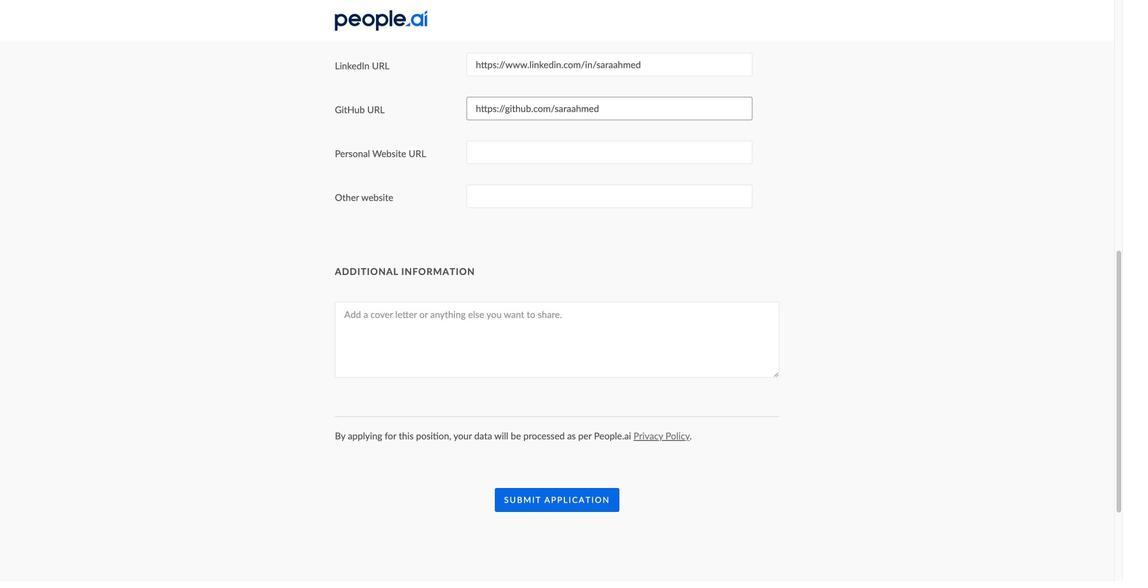 Task type: vqa. For each thing, say whether or not it's contained in the screenshot.
"People.ai logo"
yes



Task type: locate. For each thing, give the bounding box(es) containing it.
people.ai logo image
[[335, 10, 428, 31]]

None text field
[[467, 53, 753, 76]]

None text field
[[467, 97, 753, 120], [467, 141, 753, 164], [467, 185, 753, 208], [467, 97, 753, 120], [467, 141, 753, 164], [467, 185, 753, 208]]

Add a cover letter or anything else you want to share. text field
[[335, 302, 780, 378]]



